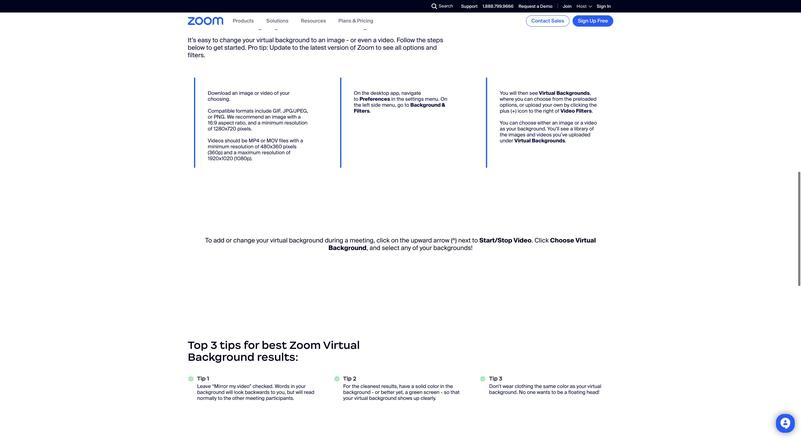 Task type: describe. For each thing, give the bounding box(es) containing it.
an inside download an image or video of your choosing.
[[232, 90, 238, 96]]

products button
[[233, 18, 254, 24]]

zoom logo image
[[188, 17, 224, 25]]

background inside tip 1 leave "mirror my video" checked. words in your background will look backwards to you, but will read normally to the other meeting participants.
[[197, 389, 225, 395]]

solid
[[415, 383, 426, 389]]

pixels.
[[237, 125, 252, 132]]

easy
[[198, 36, 211, 44]]

. left uploaded
[[565, 137, 567, 144]]

free
[[598, 18, 608, 24]]

0 vertical spatial backgrounds
[[557, 90, 590, 96]]

, for , and select any of your backgrounds!
[[367, 244, 368, 252]]

1 horizontal spatial will
[[296, 389, 303, 395]]

how to change your zoom background
[[188, 17, 402, 31]]

background inside it's easy to change your virtual background to an image - or even a video. follow the steps below to get started. pro tip: update to the latest version of zoom to see all options and filters.
[[275, 36, 310, 44]]

on the desktop app, navigate to
[[354, 90, 421, 102]]

background left the during
[[289, 236, 324, 244]]

resources button
[[301, 18, 326, 24]]

or inside tip 2 for the cleanest results, have a solid color in the background - or better yet, a green screen - so that your virtual background shows up clearly.
[[375, 389, 380, 395]]

uploaded
[[569, 131, 591, 138]]

meeting,
[[350, 236, 375, 244]]

or inside compatible formats include gif, jpg/jpeg, or png. we recommend an image with a 16:9 aspect ratio, and a minimum resolution of 1280x720 pixels.
[[208, 113, 213, 120]]

request a demo
[[519, 3, 553, 9]]

preferences
[[360, 95, 390, 102]]

an inside compatible formats include gif, jpg/jpeg, or png. we recommend an image with a 16:9 aspect ratio, and a minimum resolution of 1280x720 pixels.
[[265, 113, 271, 120]]

, for , where you can choose from the preloaded options, or upload your own by clicking the plus (+) icon to the right of
[[590, 90, 591, 96]]

an inside you can choose either an image or a video as your background. you'll see a library of the images and videos you've uploaded under
[[552, 119, 558, 126]]

virtual inside it's easy to change your virtual background to an image - or even a video. follow the steps below to get started. pro tip: update to the latest version of zoom to see all options and filters.
[[257, 36, 274, 44]]

0 horizontal spatial will
[[226, 389, 233, 395]]

virtual inside top 3 tips for best zoom virtual background results:
[[323, 338, 360, 352]]

a left demo
[[537, 3, 539, 9]]

to down resources
[[311, 36, 317, 44]]

background. for 3
[[489, 389, 518, 395]]

sign for sign up free
[[578, 18, 589, 24]]

participants.
[[266, 395, 294, 401]]

formats
[[236, 107, 254, 114]]

host
[[577, 3, 587, 9]]

go
[[398, 101, 404, 108]]

a inside it's easy to change your virtual background to an image - or even a video. follow the steps below to get started. pro tip: update to the latest version of zoom to see all options and filters.
[[373, 36, 377, 44]]

for
[[343, 383, 351, 389]]

, where you can choose from the preloaded options, or upload your own by clicking the plus (+) icon to the right of
[[500, 90, 597, 114]]

it's
[[188, 36, 196, 44]]

get
[[214, 43, 223, 51]]

images
[[509, 131, 526, 138]]

choose virtual background
[[329, 236, 596, 252]]

latest
[[310, 43, 326, 51]]

and inside compatible formats include gif, jpg/jpeg, or png. we recommend an image with a 16:9 aspect ratio, and a minimum resolution of 1280x720 pixels.
[[248, 119, 257, 126]]

0 vertical spatial zoom
[[301, 17, 332, 31]]

to left get
[[206, 43, 212, 51]]

results:
[[257, 350, 299, 364]]

no
[[519, 389, 526, 395]]

sign for sign in
[[597, 3, 606, 9]]

follow
[[397, 36, 415, 44]]

choosing.
[[208, 95, 230, 102]]

download an image or video of your choosing.
[[208, 90, 290, 102]]

choose
[[550, 236, 574, 244]]

settings
[[405, 95, 424, 102]]

resolution inside compatible formats include gif, jpg/jpeg, or png. we recommend an image with a 16:9 aspect ratio, and a minimum resolution of 1280x720 pixels.
[[285, 119, 308, 126]]

sales
[[552, 18, 564, 24]]

tip:
[[259, 43, 268, 51]]

virtual inside tip 2 for the cleanest results, have a solid color in the background - or better yet, a green screen - so that your virtual background shows up clearly.
[[354, 395, 368, 401]]

the inside you can choose either an image or a video as your background. you'll see a library of the images and videos you've uploaded under
[[500, 131, 508, 138]]

tip 1 leave "mirror my video" checked. words in your background will look backwards to you, but will read normally to the other meeting participants.
[[197, 375, 314, 401]]

have
[[399, 383, 410, 389]]

you,
[[277, 389, 286, 395]]

options
[[403, 43, 425, 51]]

your inside tip 3 don't wear clothing the same color as your virtual background. no one wants to be a floating head!
[[577, 383, 587, 389]]

1
[[207, 375, 209, 382]]

minimum inside compatible formats include gif, jpg/jpeg, or png. we recommend an image with a 16:9 aspect ratio, and a minimum resolution of 1280x720 pixels.
[[262, 119, 283, 126]]

we
[[227, 113, 234, 120]]

checked.
[[253, 383, 274, 389]]

1 horizontal spatial -
[[372, 389, 374, 395]]

you for you will then see virtual backgrounds
[[500, 90, 509, 96]]

request a demo link
[[519, 3, 553, 9]]

or inside videos should be mp4 or mov files with a minimum resolution of 480x360 pixels (360p) and a maximum resolution of 1920x1020 (1080p).
[[261, 137, 265, 144]]

or inside it's easy to change your virtual background to an image - or even a video. follow the steps below to get started. pro tip: update to the latest version of zoom to see all options and filters.
[[351, 36, 356, 44]]

image inside it's easy to change your virtual background to an image - or even a video. follow the steps below to get started. pro tip: update to the latest version of zoom to see all options and filters.
[[327, 36, 345, 44]]

below
[[188, 43, 205, 51]]

where
[[500, 95, 514, 102]]

to right easy
[[213, 36, 218, 44]]

to inside in the settings menu. on the left side menu, go to
[[405, 101, 409, 108]]

desktop
[[371, 90, 389, 96]]

up
[[414, 395, 420, 401]]

a right the during
[[345, 236, 348, 244]]

you for you can choose either an image or a video as your background. you'll see a library of the images and videos you've uploaded under
[[500, 119, 509, 126]]

steps
[[427, 36, 443, 44]]

color inside tip 2 for the cleanest results, have a solid color in the background - or better yet, a green screen - so that your virtual background shows up clearly.
[[428, 383, 439, 389]]

. down 'preloaded'
[[592, 107, 593, 114]]

host button
[[577, 3, 592, 9]]

then
[[518, 90, 528, 96]]

filters.
[[188, 51, 205, 59]]

update
[[270, 43, 291, 51]]

the inside tip 3 don't wear clothing the same color as your virtual background. no one wants to be a floating head!
[[535, 383, 542, 389]]

see inside you can choose either an image or a video as your background. you'll see a library of the images and videos you've uploaded under
[[561, 125, 569, 132]]

of inside , where you can choose from the preloaded options, or upload your own by clicking the plus (+) icon to the right of
[[555, 107, 560, 114]]

next
[[458, 236, 471, 244]]

2
[[353, 375, 356, 382]]

resources
[[301, 18, 326, 24]]

zoom inside top 3 tips for best zoom virtual background results:
[[290, 338, 321, 352]]

start/stop
[[480, 236, 512, 244]]

of right any
[[413, 244, 418, 252]]

tip for tip 2
[[343, 375, 352, 382]]

should
[[225, 137, 240, 144]]

files
[[279, 137, 289, 144]]

mp4
[[249, 137, 260, 144]]

virtual inside the "choose virtual background"
[[576, 236, 596, 244]]

better
[[381, 389, 395, 395]]

an inside it's easy to change your virtual background to an image - or even a video. follow the steps below to get started. pro tip: update to the latest version of zoom to see all options and filters.
[[318, 36, 326, 44]]

. left click
[[532, 236, 533, 244]]

by
[[564, 101, 570, 108]]

contact sales link
[[526, 15, 570, 27]]

icon
[[518, 107, 528, 114]]

tip for tip 3
[[489, 375, 498, 382]]

background inside top 3 tips for best zoom virtual background results:
[[188, 350, 255, 364]]

change for or
[[233, 236, 255, 244]]

even
[[358, 36, 372, 44]]

to right update
[[292, 43, 298, 51]]

wants
[[537, 389, 551, 395]]

solutions button
[[266, 18, 289, 24]]

search image
[[432, 3, 437, 9]]

either
[[538, 119, 551, 126]]

in inside in the settings menu. on the left side menu, go to
[[392, 95, 396, 102]]

- inside it's easy to change your virtual background to an image - or even a video. follow the steps below to get started. pro tip: update to the latest version of zoom to see all options and filters.
[[346, 36, 349, 44]]

clothing
[[515, 383, 534, 389]]

pro
[[248, 43, 258, 51]]

jpg/jpeg,
[[283, 107, 308, 114]]

for
[[244, 338, 259, 352]]

1.888.799.9666
[[483, 3, 514, 9]]

1.888.799.9666 link
[[483, 3, 514, 9]]

arrow
[[434, 236, 450, 244]]

background down results,
[[369, 395, 397, 401]]

gif,
[[273, 107, 282, 114]]

top 3 tips for best zoom virtual background results:
[[188, 338, 360, 364]]

add
[[214, 236, 225, 244]]

my
[[229, 383, 236, 389]]

background. for can
[[518, 125, 546, 132]]

head!
[[587, 389, 600, 395]]

in inside tip 2 for the cleanest results, have a solid color in the background - or better yet, a green screen - so that your virtual background shows up clearly.
[[440, 383, 444, 389]]

a down the include
[[258, 119, 261, 126]]

& for background
[[442, 101, 445, 108]]

to inside tip 3 don't wear clothing the same color as your virtual background. no one wants to be a floating head!
[[552, 389, 556, 395]]

your inside download an image or video of your choosing.
[[280, 90, 290, 96]]

see inside it's easy to change your virtual background to an image - or even a video. follow the steps below to get started. pro tip: update to the latest version of zoom to see all options and filters.
[[383, 43, 394, 51]]

1 vertical spatial video
[[514, 236, 532, 244]]

1 vertical spatial see
[[530, 90, 538, 96]]

click
[[377, 236, 390, 244]]

resolution down mov
[[262, 149, 285, 156]]

from
[[553, 95, 563, 102]]

a right "pixels"
[[300, 137, 303, 144]]

solutions
[[266, 18, 289, 24]]

green
[[409, 389, 423, 395]]

a down should in the top left of the page
[[234, 149, 237, 156]]

your inside you can choose either an image or a video as your background. you'll see a library of the images and videos you've uploaded under
[[507, 125, 517, 132]]

join
[[563, 3, 572, 9]]

and inside it's easy to change your virtual background to an image - or even a video. follow the steps below to get started. pro tip: update to the latest version of zoom to see all options and filters.
[[426, 43, 437, 51]]

screen
[[424, 389, 440, 395]]

side
[[371, 101, 381, 108]]

image inside you can choose either an image or a video as your background. you'll see a library of the images and videos you've uploaded under
[[559, 119, 574, 126]]

1 horizontal spatial video
[[561, 107, 575, 114]]

your inside , where you can choose from the preloaded options, or upload your own by clicking the plus (+) icon to the right of
[[543, 101, 553, 108]]

or inside , where you can choose from the preloaded options, or upload your own by clicking the plus (+) icon to the right of
[[520, 101, 524, 108]]



Task type: vqa. For each thing, say whether or not it's contained in the screenshot.
Start/Stop
yes



Task type: locate. For each thing, give the bounding box(es) containing it.
0 horizontal spatial ,
[[367, 244, 368, 252]]

to inside , where you can choose from the preloaded options, or upload your own by clicking the plus (+) icon to the right of
[[529, 107, 534, 114]]

1 horizontal spatial ,
[[590, 90, 591, 96]]

and inside you can choose either an image or a video as your background. you'll see a library of the images and videos you've uploaded under
[[527, 131, 536, 138]]

color right solid
[[428, 383, 439, 389]]

that
[[451, 389, 460, 395]]

1 vertical spatial zoom
[[357, 43, 374, 51]]

1 horizontal spatial filters
[[576, 107, 592, 114]]

a left library at the top of the page
[[570, 125, 573, 132]]

the inside on the desktop app, navigate to
[[362, 90, 369, 96]]

your inside tip 2 for the cleanest results, have a solid color in the background - or better yet, a green screen - so that your virtual background shows up clearly.
[[343, 395, 353, 401]]

contact sales
[[532, 18, 564, 24]]

1 vertical spatial background.
[[489, 389, 518, 395]]

own
[[554, 101, 563, 108]]

zoom left video.
[[357, 43, 374, 51]]

preloaded
[[573, 95, 597, 102]]

on right menu. on the right top
[[441, 95, 448, 102]]

and right options
[[426, 43, 437, 51]]

3 inside tip 3 don't wear clothing the same color as your virtual background. no one wants to be a floating head!
[[499, 375, 503, 382]]

1 horizontal spatial on
[[441, 95, 448, 102]]

best
[[262, 338, 287, 352]]

all
[[395, 43, 402, 51]]

background inside background & filters
[[411, 101, 441, 108]]

a right yet,
[[405, 389, 408, 395]]

backgrounds down you'll
[[532, 137, 565, 144]]

to left left at the top
[[354, 95, 359, 102]]

background. left no
[[489, 389, 518, 395]]

video down the from
[[561, 107, 575, 114]]

contact
[[532, 18, 550, 24]]

resolution
[[285, 119, 308, 126], [231, 143, 254, 150], [262, 149, 285, 156]]

background & filters
[[354, 101, 445, 114]]

color right same
[[557, 383, 569, 389]]

minimum inside videos should be mp4 or mov files with a minimum resolution of 480x360 pixels (360p) and a maximum resolution of 1920x1020 (1080p).
[[208, 143, 229, 150]]

be left mp4
[[242, 137, 248, 144]]

can right you
[[525, 95, 533, 102]]

1 vertical spatial ,
[[367, 244, 368, 252]]

choose up right
[[534, 95, 551, 102]]

join link
[[563, 3, 572, 9]]

an right 'either'
[[552, 119, 558, 126]]

of inside compatible formats include gif, jpg/jpeg, or png. we recommend an image with a 16:9 aspect ratio, and a minimum resolution of 1280x720 pixels.
[[208, 125, 212, 132]]

change for to
[[220, 36, 241, 44]]

during
[[325, 236, 343, 244]]

& right menu. on the right top
[[442, 101, 445, 108]]

1 vertical spatial with
[[290, 137, 299, 144]]

yet,
[[396, 389, 404, 395]]

as inside you can choose either an image or a video as your background. you'll see a library of the images and videos you've uploaded under
[[500, 125, 505, 132]]

1 horizontal spatial tip
[[343, 375, 352, 382]]

tip for tip 1
[[197, 375, 206, 382]]

1 vertical spatial be
[[557, 389, 563, 395]]

as up under
[[500, 125, 505, 132]]

to down "mirror
[[218, 395, 223, 401]]

2 color from the left
[[557, 383, 569, 389]]

0 vertical spatial as
[[500, 125, 505, 132]]

don't
[[489, 383, 502, 389]]

app,
[[391, 90, 400, 96]]

to right the even
[[376, 43, 382, 51]]

1 vertical spatial can
[[510, 119, 518, 126]]

tip up 'don't'
[[489, 375, 498, 382]]

of right library at the top of the page
[[590, 125, 594, 132]]

version
[[328, 43, 349, 51]]

- left better
[[372, 389, 374, 395]]

of right right
[[555, 107, 560, 114]]

0 vertical spatial ,
[[590, 90, 591, 96]]

of up gif,
[[274, 90, 279, 96]]

or left png. at left top
[[208, 113, 213, 120]]

0 vertical spatial video
[[260, 90, 273, 96]]

0 vertical spatial background.
[[518, 125, 546, 132]]

filters down 'preloaded'
[[576, 107, 592, 114]]

(360p)
[[208, 149, 223, 156]]

right
[[543, 107, 554, 114]]

0 horizontal spatial -
[[346, 36, 349, 44]]

0 vertical spatial be
[[242, 137, 248, 144]]

plans & pricing
[[339, 18, 374, 24]]

read
[[304, 389, 314, 395]]

choose inside you can choose either an image or a video as your background. you'll see a library of the images and videos you've uploaded under
[[519, 119, 537, 126]]

with inside compatible formats include gif, jpg/jpeg, or png. we recommend an image with a 16:9 aspect ratio, and a minimum resolution of 1280x720 pixels.
[[287, 113, 297, 120]]

change up pro
[[230, 17, 271, 31]]

an right download
[[232, 90, 238, 96]]

words
[[275, 383, 290, 389]]

plans
[[339, 18, 351, 24]]

normally
[[197, 395, 217, 401]]

to left the you,
[[271, 389, 275, 395]]

1 horizontal spatial 3
[[499, 375, 503, 382]]

0 horizontal spatial can
[[510, 119, 518, 126]]

tip inside tip 3 don't wear clothing the same color as your virtual background. no one wants to be a floating head!
[[489, 375, 498, 382]]

virtual
[[539, 90, 556, 96], [515, 137, 531, 144], [576, 236, 596, 244], [323, 338, 360, 352]]

and left select
[[370, 244, 381, 252]]

filters inside background & filters
[[354, 107, 370, 114]]

a left solid
[[412, 383, 414, 389]]

2 tip from the left
[[343, 375, 352, 382]]

you've
[[553, 131, 568, 138]]

compatible
[[208, 107, 235, 114]]

support link
[[461, 3, 478, 9]]

can inside you can choose either an image or a video as your background. you'll see a library of the images and videos you've uploaded under
[[510, 119, 518, 126]]

0 vertical spatial choose
[[534, 95, 551, 102]]

be right same
[[557, 389, 563, 395]]

1 vertical spatial change
[[220, 36, 241, 44]]

1 you from the top
[[500, 90, 509, 96]]

you up options,
[[500, 90, 509, 96]]

tip inside tip 2 for the cleanest results, have a solid color in the background - or better yet, a green screen - so that your virtual background shows up clearly.
[[343, 375, 352, 382]]

0 horizontal spatial on
[[354, 90, 361, 96]]

sign
[[597, 3, 606, 9], [578, 18, 589, 24]]

you inside you can choose either an image or a video as your background. you'll see a library of the images and videos you've uploaded under
[[500, 119, 509, 126]]

top
[[188, 338, 208, 352]]

1 vertical spatial as
[[570, 383, 576, 389]]

1 horizontal spatial &
[[442, 101, 445, 108]]

2 horizontal spatial tip
[[489, 375, 498, 382]]

sign left up
[[578, 18, 589, 24]]

ratio,
[[235, 119, 247, 126]]

color inside tip 3 don't wear clothing the same color as your virtual background. no one wants to be a floating head!
[[557, 383, 569, 389]]

image
[[327, 36, 345, 44], [239, 90, 253, 96], [272, 113, 286, 120], [559, 119, 574, 126]]

a right the even
[[373, 36, 377, 44]]

or right add
[[226, 236, 232, 244]]

1 tip from the left
[[197, 375, 206, 382]]

1 vertical spatial 3
[[499, 375, 503, 382]]

"mirror
[[212, 383, 228, 389]]

None search field
[[409, 1, 433, 11]]

choose inside , where you can choose from the preloaded options, or upload your own by clicking the plus (+) icon to the right of
[[534, 95, 551, 102]]

0 horizontal spatial color
[[428, 383, 439, 389]]

background inside the "choose virtual background"
[[329, 244, 367, 252]]

1 filters from the left
[[354, 107, 370, 114]]

your inside it's easy to change your virtual background to an image - or even a video. follow the steps below to get started. pro tip: update to the latest version of zoom to see all options and filters.
[[243, 36, 255, 44]]

click
[[535, 236, 549, 244]]

1 horizontal spatial color
[[557, 383, 569, 389]]

0 vertical spatial minimum
[[262, 119, 283, 126]]

wear
[[503, 383, 514, 389]]

and right ratio,
[[248, 119, 257, 126]]

. left the side on the top left of page
[[370, 107, 371, 114]]

tips
[[220, 338, 241, 352]]

clearly.
[[421, 395, 436, 401]]

to add or change your virtual background during a meeting, click on the upward arrow (^) next to start/stop video . click
[[205, 236, 550, 244]]

meeting
[[246, 395, 265, 401]]

or left the even
[[351, 36, 356, 44]]

you down plus
[[500, 119, 509, 126]]

same
[[543, 383, 556, 389]]

change inside it's easy to change your virtual background to an image - or even a video. follow the steps below to get started. pro tip: update to the latest version of zoom to see all options and filters.
[[220, 36, 241, 44]]

video filters .
[[561, 107, 593, 114]]

0 horizontal spatial as
[[500, 125, 505, 132]]

1 vertical spatial you
[[500, 119, 509, 126]]

video
[[561, 107, 575, 114], [514, 236, 532, 244]]

choose down icon
[[519, 119, 537, 126]]

can inside , where you can choose from the preloaded options, or upload your own by clicking the plus (+) icon to the right of
[[525, 95, 533, 102]]

change down the products
[[220, 36, 241, 44]]

.
[[370, 107, 371, 114], [592, 107, 593, 114], [565, 137, 567, 144], [532, 236, 533, 244]]

be inside tip 3 don't wear clothing the same color as your virtual background. no one wants to be a floating head!
[[557, 389, 563, 395]]

, and select any of your backgrounds!
[[367, 244, 473, 252]]

video
[[260, 90, 273, 96], [585, 119, 597, 126]]

image inside compatible formats include gif, jpg/jpeg, or png. we recommend an image with a 16:9 aspect ratio, and a minimum resolution of 1280x720 pixels.
[[272, 113, 286, 120]]

0 vertical spatial change
[[230, 17, 271, 31]]

0 horizontal spatial 3
[[211, 338, 217, 352]]

with right gif,
[[287, 113, 297, 120]]

resolution down jpg/jpeg,
[[285, 119, 308, 126]]

2 you from the top
[[500, 119, 509, 126]]

video up uploaded
[[585, 119, 597, 126]]

pricing
[[357, 18, 374, 24]]

your inside tip 1 leave "mirror my video" checked. words in your background will look backwards to you, but will read normally to the other meeting participants.
[[296, 383, 306, 389]]

to right next
[[472, 236, 478, 244]]

1 vertical spatial &
[[442, 101, 445, 108]]

or up the include
[[255, 90, 259, 96]]

or right (+)
[[520, 101, 524, 108]]

image inside download an image or video of your choosing.
[[239, 90, 253, 96]]

see right then
[[530, 90, 538, 96]]

image up you've
[[559, 119, 574, 126]]

resolution up (1080p).
[[231, 143, 254, 150]]

0 horizontal spatial tip
[[197, 375, 206, 382]]

3 tip from the left
[[489, 375, 498, 382]]

and left videos
[[527, 131, 536, 138]]

1 color from the left
[[428, 383, 439, 389]]

on inside in the settings menu. on the left side menu, go to
[[441, 95, 448, 102]]

can down (+)
[[510, 119, 518, 126]]

started.
[[224, 43, 247, 51]]

0 vertical spatial sign
[[597, 3, 606, 9]]

3 right top
[[211, 338, 217, 352]]

cleanest
[[361, 383, 380, 389]]

to right go
[[405, 101, 409, 108]]

0 horizontal spatial sign
[[578, 18, 589, 24]]

tip inside tip 1 leave "mirror my video" checked. words in your background will look backwards to you, but will read normally to the other meeting participants.
[[197, 375, 206, 382]]

in inside tip 1 leave "mirror my video" checked. words in your background will look backwards to you, but will read normally to the other meeting participants.
[[291, 383, 295, 389]]

up
[[590, 18, 597, 24]]

0 vertical spatial video
[[561, 107, 575, 114]]

of up videos
[[208, 125, 212, 132]]

as inside tip 3 don't wear clothing the same color as your virtual background. no one wants to be a floating head!
[[570, 383, 576, 389]]

png.
[[214, 113, 226, 120]]

menu.
[[425, 95, 440, 102]]

1 horizontal spatial see
[[530, 90, 538, 96]]

1 horizontal spatial can
[[525, 95, 533, 102]]

to right wants
[[552, 389, 556, 395]]

background
[[335, 17, 402, 31], [411, 101, 441, 108], [329, 244, 367, 252], [188, 350, 255, 364]]

2 horizontal spatial in
[[440, 383, 444, 389]]

0 horizontal spatial be
[[242, 137, 248, 144]]

2 horizontal spatial will
[[510, 90, 517, 96]]

of left 480x360
[[255, 143, 259, 150]]

0 vertical spatial 3
[[211, 338, 217, 352]]

2 filters from the left
[[576, 107, 592, 114]]

3 up 'don't'
[[499, 375, 503, 382]]

look
[[234, 389, 244, 395]]

see left the all
[[383, 43, 394, 51]]

so
[[444, 389, 450, 395]]

& right plans
[[353, 18, 356, 24]]

0 horizontal spatial video
[[514, 236, 532, 244]]

(1080p).
[[234, 155, 253, 162]]

but
[[287, 389, 295, 395]]

select
[[382, 244, 400, 252]]

0 vertical spatial with
[[287, 113, 297, 120]]

to
[[215, 17, 227, 31], [213, 36, 218, 44], [311, 36, 317, 44], [206, 43, 212, 51], [292, 43, 298, 51], [376, 43, 382, 51], [354, 95, 359, 102], [405, 101, 409, 108], [529, 107, 534, 114], [472, 236, 478, 244], [271, 389, 275, 395], [552, 389, 556, 395], [218, 395, 223, 401]]

0 vertical spatial can
[[525, 95, 533, 102]]

0 vertical spatial see
[[383, 43, 394, 51]]

zoom up it's easy to change your virtual background to an image - or even a video. follow the steps below to get started. pro tip: update to the latest version of zoom to see all options and filters. on the top of page
[[301, 17, 332, 31]]

with inside videos should be mp4 or mov files with a minimum resolution of 480x360 pixels (360p) and a maximum resolution of 1920x1020 (1080p).
[[290, 137, 299, 144]]

1 horizontal spatial as
[[570, 383, 576, 389]]

you
[[500, 90, 509, 96], [500, 119, 509, 126]]

& inside background & filters
[[442, 101, 445, 108]]

in right "words"
[[291, 383, 295, 389]]

zoom inside it's easy to change your virtual background to an image - or even a video. follow the steps below to get started. pro tip: update to the latest version of zoom to see all options and filters.
[[357, 43, 374, 51]]

0 horizontal spatial filters
[[354, 107, 370, 114]]

or inside you can choose either an image or a video as your background. you'll see a library of the images and videos you've uploaded under
[[575, 119, 579, 126]]

1 horizontal spatial minimum
[[262, 119, 283, 126]]

shows
[[398, 395, 413, 401]]

-
[[346, 36, 349, 44], [372, 389, 374, 395], [441, 389, 443, 395]]

your
[[273, 17, 298, 31], [243, 36, 255, 44], [280, 90, 290, 96], [543, 101, 553, 108], [507, 125, 517, 132], [257, 236, 269, 244], [420, 244, 432, 252], [296, 383, 306, 389], [577, 383, 587, 389], [343, 395, 353, 401]]

will left look
[[226, 389, 233, 395]]

be inside videos should be mp4 or mov files with a minimum resolution of 480x360 pixels (360p) and a maximum resolution of 1920x1020 (1080p).
[[242, 137, 248, 144]]

a left floating
[[565, 389, 567, 395]]

0 horizontal spatial see
[[383, 43, 394, 51]]

, up video filters .
[[590, 90, 591, 96]]

0 horizontal spatial &
[[353, 18, 356, 24]]

an
[[318, 36, 326, 44], [232, 90, 238, 96], [265, 113, 271, 120], [552, 119, 558, 126]]

1 vertical spatial video
[[585, 119, 597, 126]]

videos
[[537, 131, 552, 138]]

and inside videos should be mp4 or mov files with a minimum resolution of 480x360 pixels (360p) and a maximum resolution of 1920x1020 (1080p).
[[224, 149, 233, 156]]

or inside download an image or video of your choosing.
[[255, 90, 259, 96]]

3 for don't
[[499, 375, 503, 382]]

to inside on the desktop app, navigate to
[[354, 95, 359, 102]]

backgrounds up clicking
[[557, 90, 590, 96]]

image up formats
[[239, 90, 253, 96]]

an left version
[[318, 36, 326, 44]]

0 horizontal spatial in
[[291, 383, 295, 389]]

on left desktop
[[354, 90, 361, 96]]

3 for tips
[[211, 338, 217, 352]]

color
[[428, 383, 439, 389], [557, 383, 569, 389]]

2 horizontal spatial -
[[441, 389, 443, 395]]

backwards
[[245, 389, 270, 395]]

with
[[287, 113, 297, 120], [290, 137, 299, 144]]

video up the include
[[260, 90, 273, 96]]

an left gif,
[[265, 113, 271, 120]]

0 horizontal spatial video
[[260, 90, 273, 96]]

you'll
[[548, 125, 560, 132]]

1 vertical spatial minimum
[[208, 143, 229, 150]]

3 inside top 3 tips for best zoom virtual background results:
[[211, 338, 217, 352]]

support
[[461, 3, 478, 9]]

, inside , where you can choose from the preloaded options, or upload your own by clicking the plus (+) icon to the right of
[[590, 90, 591, 96]]

2 vertical spatial change
[[233, 236, 255, 244]]

minimum down gif,
[[262, 119, 283, 126]]

sign left 'in'
[[597, 3, 606, 9]]

image right latest
[[327, 36, 345, 44]]

virtual inside tip 3 don't wear clothing the same color as your virtual background. no one wants to be a floating head!
[[588, 383, 602, 389]]

3
[[211, 338, 217, 352], [499, 375, 503, 382]]

on inside on the desktop app, navigate to
[[354, 90, 361, 96]]

of inside you can choose either an image or a video as your background. you'll see a library of the images and videos you've uploaded under
[[590, 125, 594, 132]]

0 vertical spatial you
[[500, 90, 509, 96]]

background. inside you can choose either an image or a video as your background. you'll see a library of the images and videos you've uploaded under
[[518, 125, 546, 132]]

search image
[[432, 3, 437, 9]]

2 vertical spatial zoom
[[290, 338, 321, 352]]

1 vertical spatial backgrounds
[[532, 137, 565, 144]]

you
[[515, 95, 523, 102]]

1 horizontal spatial in
[[392, 95, 396, 102]]

video.
[[378, 36, 395, 44]]

of left the even
[[350, 43, 356, 51]]

1 horizontal spatial be
[[557, 389, 563, 395]]

0 horizontal spatial minimum
[[208, 143, 229, 150]]

image right the include
[[272, 113, 286, 120]]

the inside tip 1 leave "mirror my video" checked. words in your background will look backwards to you, but will read normally to the other meeting participants.
[[224, 395, 231, 401]]

see right you'll
[[561, 125, 569, 132]]

zoom right best
[[290, 338, 321, 352]]

2 vertical spatial see
[[561, 125, 569, 132]]

of down files
[[286, 149, 291, 156]]

with right files
[[290, 137, 299, 144]]

a inside tip 3 don't wear clothing the same color as your virtual background. no one wants to be a floating head!
[[565, 389, 567, 395]]

tip
[[197, 375, 206, 382], [343, 375, 352, 382], [489, 375, 498, 382]]

to right how
[[215, 17, 227, 31]]

& for plans
[[353, 18, 356, 24]]

a up uploaded
[[581, 119, 583, 126]]

video inside you can choose either an image or a video as your background. you'll see a library of the images and videos you've uploaded under
[[585, 119, 597, 126]]

products
[[233, 18, 254, 24]]

or down video filters .
[[575, 119, 579, 126]]

1280x720
[[214, 125, 236, 132]]

background. inside tip 3 don't wear clothing the same color as your virtual background. no one wants to be a floating head!
[[489, 389, 518, 395]]

1 vertical spatial sign
[[578, 18, 589, 24]]

in the settings menu. on the left side menu, go to
[[354, 95, 448, 108]]

or right mp4
[[261, 137, 265, 144]]

of inside download an image or video of your choosing.
[[274, 90, 279, 96]]

floating
[[569, 389, 586, 395]]

video inside download an image or video of your choosing.
[[260, 90, 273, 96]]

1 horizontal spatial video
[[585, 119, 597, 126]]

2 horizontal spatial see
[[561, 125, 569, 132]]

- left so
[[441, 389, 443, 395]]

16:9
[[208, 119, 217, 126]]

of inside it's easy to change your virtual background to an image - or even a video. follow the steps below to get started. pro tip: update to the latest version of zoom to see all options and filters.
[[350, 43, 356, 51]]

sign in
[[597, 3, 611, 9]]

videos should be mp4 or mov files with a minimum resolution of 480x360 pixels (360p) and a maximum resolution of 1920x1020 (1080p).
[[208, 137, 303, 162]]

background down '2'
[[343, 389, 371, 395]]

a right gif,
[[298, 113, 301, 120]]

1 horizontal spatial sign
[[597, 3, 606, 9]]

zoom
[[301, 17, 332, 31], [357, 43, 374, 51], [290, 338, 321, 352]]

1 vertical spatial choose
[[519, 119, 537, 126]]

0 vertical spatial &
[[353, 18, 356, 24]]



